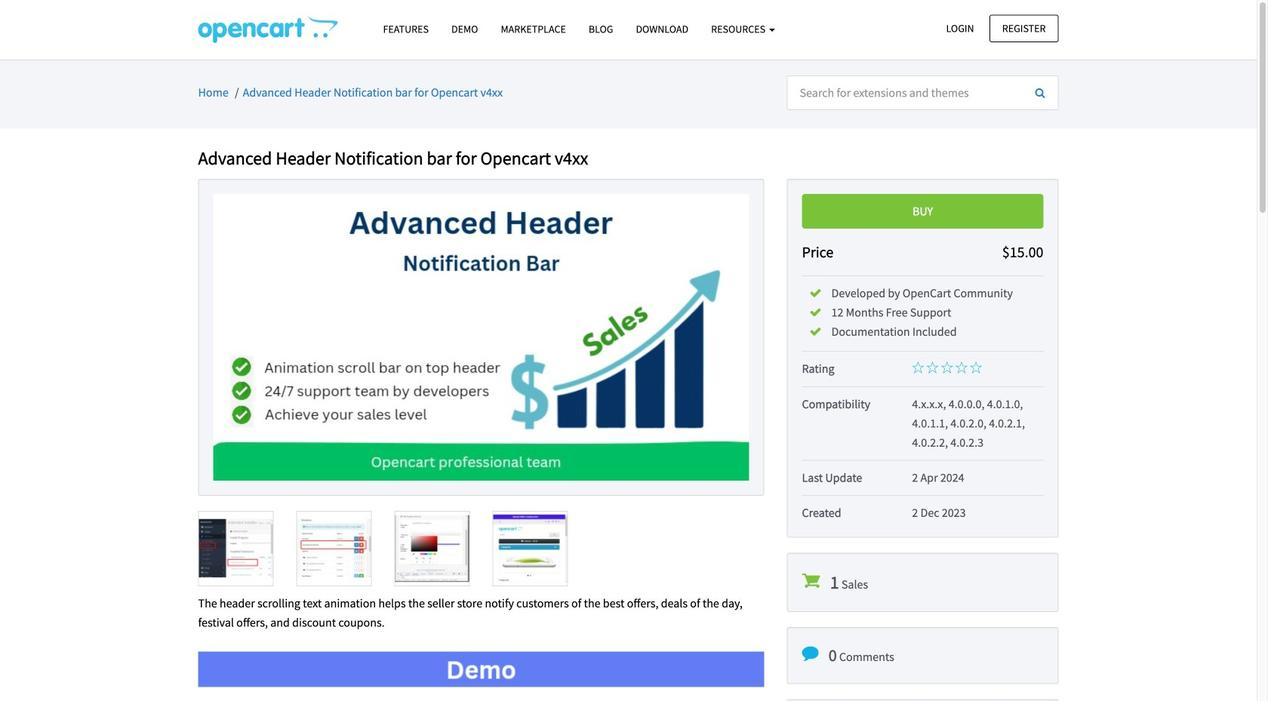 Task type: describe. For each thing, give the bounding box(es) containing it.
Search for extensions and themes text field
[[787, 76, 1024, 110]]

3 star light o image from the left
[[956, 362, 968, 374]]

comment image
[[802, 646, 819, 663]]

cart mini image
[[802, 572, 821, 590]]



Task type: locate. For each thing, give the bounding box(es) containing it.
2 star light o image from the left
[[927, 362, 939, 374]]

opencart - advanced header notification bar for opencart v4xx image
[[198, 16, 338, 43]]

star light o image
[[913, 362, 925, 374], [927, 362, 939, 374], [956, 362, 968, 374], [971, 362, 983, 374]]

4 star light o image from the left
[[971, 362, 983, 374]]

star light o image
[[942, 362, 954, 374]]

advanced header notification bar for opencart v4xx image
[[213, 194, 750, 481]]

search image
[[1036, 87, 1046, 98]]

1 star light o image from the left
[[913, 362, 925, 374]]



Task type: vqa. For each thing, say whether or not it's contained in the screenshot.
2nd star light o image from right
yes



